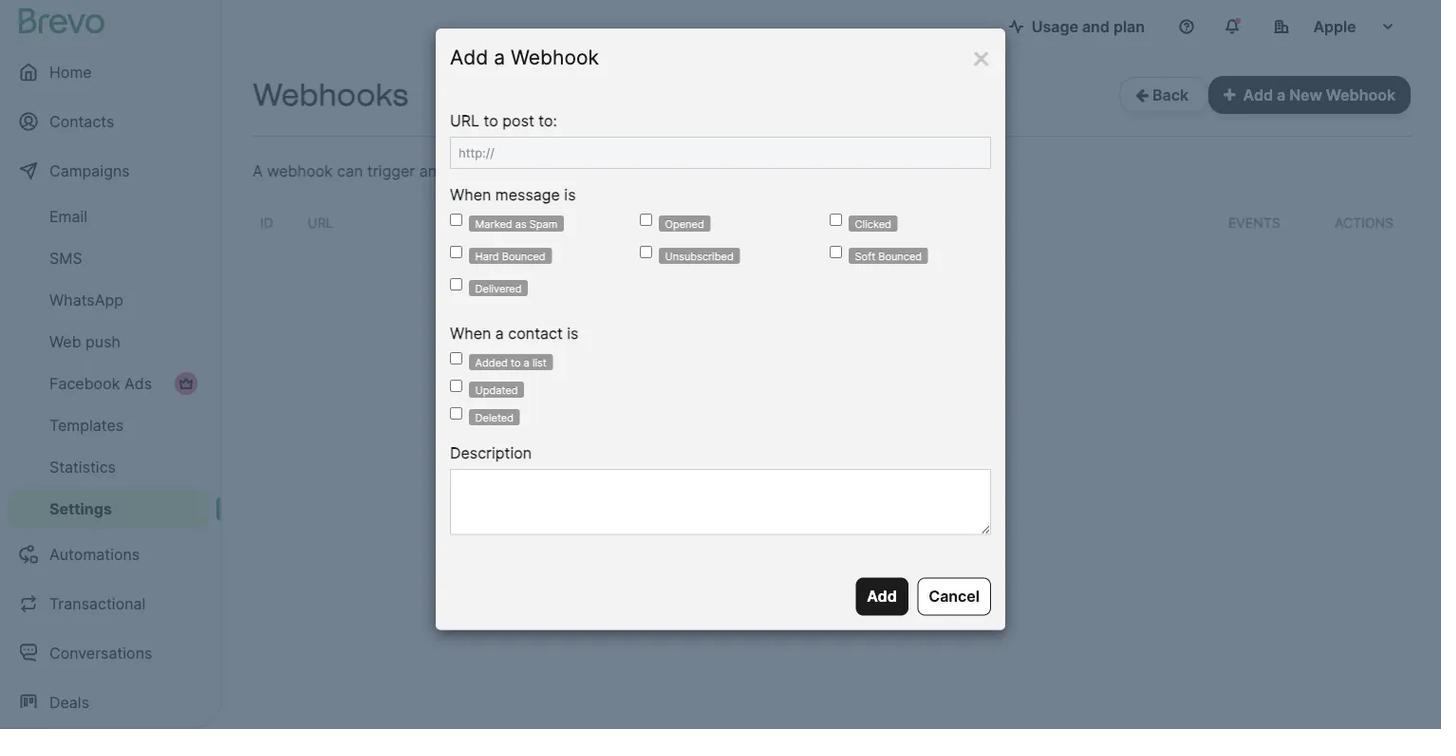 Task type: locate. For each thing, give the bounding box(es) containing it.
settings link
[[8, 490, 209, 528]]

cancel button
[[917, 578, 991, 616]]

is down url)
[[564, 185, 576, 204]]

bounced down as
[[502, 250, 546, 262]]

is right contact
[[567, 324, 579, 342]]

delivered,
[[749, 161, 819, 180]]

add right plus image
[[1243, 85, 1273, 104]]

1 vertical spatial when
[[450, 324, 491, 342]]

a up url to post to:
[[494, 45, 505, 69]]

soft bounced
[[855, 250, 922, 262]]

add left cancel
[[867, 587, 897, 606]]

bounced for soft bounced
[[878, 250, 922, 262]]

1 horizontal spatial an
[[614, 161, 631, 180]]

push
[[86, 332, 121, 351]]

2 bounced from the left
[[878, 250, 922, 262]]

1 horizontal spatial add
[[867, 587, 897, 606]]

usage and plan
[[1032, 17, 1145, 36]]

add a new webhook
[[1243, 85, 1396, 104]]

×
[[971, 38, 991, 74]]

0 vertical spatial add
[[450, 45, 488, 69]]

an right after
[[614, 161, 631, 180]]

2 vertical spatial add
[[867, 587, 897, 606]]

url for url
[[308, 215, 333, 231]]

1 horizontal spatial url
[[450, 111, 480, 130]]

add for add
[[867, 587, 897, 606]]

is
[[564, 185, 576, 204], [567, 324, 579, 342]]

add
[[450, 45, 488, 69], [1243, 85, 1273, 104], [867, 587, 897, 606]]

2 when from the top
[[450, 324, 491, 342]]

a
[[494, 45, 505, 69], [1277, 85, 1286, 104], [523, 161, 532, 180], [495, 324, 504, 342], [524, 356, 530, 368]]

url up action
[[450, 111, 480, 130]]

to left post at the top of page
[[484, 111, 498, 130]]

home link
[[8, 49, 209, 95]]

a right (call
[[523, 161, 532, 180]]

a left list on the left of the page
[[524, 356, 530, 368]]

email
[[49, 207, 87, 225]]

1 vertical spatial url
[[308, 215, 333, 231]]

None checkbox
[[640, 214, 652, 226], [640, 246, 652, 258], [830, 246, 842, 258], [450, 352, 462, 365], [640, 214, 652, 226], [640, 246, 652, 258], [830, 246, 842, 258], [450, 352, 462, 365]]

webhook
[[511, 45, 599, 69], [1326, 85, 1396, 104]]

hard
[[475, 250, 499, 262]]

1 an from the left
[[419, 161, 437, 180]]

etc.).
[[945, 161, 982, 180]]

back link
[[1120, 77, 1209, 113]]

1 when from the top
[[450, 185, 491, 204]]

url
[[450, 111, 480, 130], [308, 215, 333, 231]]

clicked
[[855, 217, 891, 230]]

arrow left image
[[1136, 87, 1149, 103]]

url to post to:
[[450, 111, 557, 130]]

post
[[503, 111, 534, 130]]

when down action
[[450, 185, 491, 204]]

bounced
[[502, 250, 546, 262], [878, 250, 922, 262]]

1 bounced from the left
[[502, 250, 546, 262]]

a left new
[[1277, 85, 1286, 104]]

automations link
[[8, 532, 209, 577]]

new
[[1289, 85, 1322, 104]]

add for add a new webhook
[[1243, 85, 1273, 104]]

(call
[[489, 161, 519, 180]]

webhook right new
[[1326, 85, 1396, 104]]

0 horizontal spatial url
[[308, 215, 333, 231]]

whatsapp
[[49, 291, 123, 309]]

an
[[419, 161, 437, 180], [614, 161, 631, 180]]

message
[[495, 185, 560, 204]]

add button
[[856, 578, 908, 616]]

1 horizontal spatial webhook
[[1326, 85, 1396, 104]]

webhooks
[[253, 76, 408, 113]]

0 vertical spatial to
[[484, 111, 498, 130]]

an left action
[[419, 161, 437, 180]]

usage and plan button
[[994, 8, 1160, 46]]

0 horizontal spatial bounced
[[502, 250, 546, 262]]

1 horizontal spatial bounced
[[878, 250, 922, 262]]

add inside button
[[1243, 85, 1273, 104]]

events
[[1229, 215, 1280, 231]]

1 vertical spatial add
[[1243, 85, 1273, 104]]

0 vertical spatial when
[[450, 185, 491, 204]]

1 vertical spatial webhook
[[1326, 85, 1396, 104]]

webhook up to:
[[511, 45, 599, 69]]

url for url to post to:
[[450, 111, 480, 130]]

deleted
[[475, 411, 514, 423]]

marked as spam
[[475, 217, 558, 230]]

1 horizontal spatial to
[[511, 356, 521, 368]]

None checkbox
[[450, 214, 462, 226], [830, 214, 842, 226], [450, 246, 462, 258], [450, 278, 462, 291], [450, 380, 462, 392], [450, 407, 462, 420], [450, 214, 462, 226], [830, 214, 842, 226], [450, 246, 462, 258], [450, 278, 462, 291], [450, 380, 462, 392], [450, 407, 462, 420]]

0 horizontal spatial an
[[419, 161, 437, 180]]

when
[[450, 185, 491, 204], [450, 324, 491, 342]]

2 horizontal spatial add
[[1243, 85, 1273, 104]]

campaigns link
[[8, 148, 209, 194]]

0 vertical spatial webhook
[[511, 45, 599, 69]]

to for url
[[484, 111, 498, 130]]

statistics link
[[8, 448, 209, 486]]

bounced right soft in the right of the page
[[878, 250, 922, 262]]

when for when a contact is
[[450, 324, 491, 342]]

to left list on the left of the page
[[511, 356, 521, 368]]

trigger
[[367, 161, 415, 180]]

add up url to post to:
[[450, 45, 488, 69]]

when for when message is
[[450, 185, 491, 204]]

add inside button
[[867, 587, 897, 606]]

plus image
[[1224, 87, 1236, 103]]

2 an from the left
[[614, 161, 631, 180]]

a up added
[[495, 324, 504, 342]]

1 vertical spatial to
[[511, 356, 521, 368]]

0 horizontal spatial to
[[484, 111, 498, 130]]

after
[[575, 161, 609, 180]]

soft
[[855, 250, 875, 262]]

a inside button
[[1277, 85, 1286, 104]]

0 vertical spatial url
[[450, 111, 480, 130]]

list
[[533, 356, 547, 368]]

to
[[484, 111, 498, 130], [511, 356, 521, 368]]

trigger on
[[584, 215, 664, 231]]

when up added
[[450, 324, 491, 342]]

webhook inside add a new webhook button
[[1326, 85, 1396, 104]]

url right id
[[308, 215, 333, 231]]

0 horizontal spatial add
[[450, 45, 488, 69]]

web push
[[49, 332, 121, 351]]

description
[[450, 443, 532, 462]]

None text field
[[450, 469, 991, 535]]



Task type: vqa. For each thing, say whether or not it's contained in the screenshot.
Meetings link
no



Task type: describe. For each thing, give the bounding box(es) containing it.
event
[[635, 161, 675, 180]]

add a webhook
[[450, 45, 599, 69]]

statistics
[[49, 458, 116, 476]]

whatsapp link
[[8, 281, 209, 319]]

opened
[[665, 217, 704, 230]]

and
[[1082, 17, 1110, 36]]

action
[[441, 161, 485, 180]]

deals link
[[8, 680, 209, 725]]

transactional link
[[8, 581, 209, 627]]

conversations
[[49, 644, 152, 662]]

settings
[[49, 499, 112, 518]]

ads
[[124, 374, 152, 393]]

to:
[[539, 111, 557, 130]]

on
[[644, 215, 664, 231]]

http:// text field
[[450, 137, 991, 169]]

webhook
[[267, 161, 333, 180]]

contacts link
[[8, 99, 209, 144]]

can
[[337, 161, 363, 180]]

when message is
[[450, 185, 576, 204]]

templates
[[49, 416, 124, 434]]

automations
[[49, 545, 140, 563]]

contact
[[508, 324, 563, 342]]

campaigns
[[49, 161, 130, 180]]

conversations link
[[8, 630, 209, 676]]

opened,
[[824, 161, 882, 180]]

as
[[515, 217, 527, 230]]

actions
[[1335, 215, 1394, 231]]

bounced for hard bounced
[[502, 250, 546, 262]]

templates link
[[8, 406, 209, 444]]

spam
[[530, 217, 558, 230]]

cancel
[[929, 587, 980, 606]]

(an
[[680, 161, 703, 180]]

deals
[[49, 693, 89, 712]]

a for new
[[1277, 85, 1286, 104]]

left___rvooi image
[[178, 376, 194, 391]]

add a new webhook button
[[1209, 76, 1411, 114]]

email
[[707, 161, 745, 180]]

apple
[[1313, 17, 1356, 36]]

× button
[[971, 38, 991, 74]]

sms link
[[8, 239, 209, 277]]

contacts
[[49, 112, 114, 131]]

a
[[253, 161, 263, 180]]

unsubscribed
[[665, 250, 734, 262]]

usage
[[1032, 17, 1078, 36]]

0 horizontal spatial webhook
[[511, 45, 599, 69]]

updated
[[475, 384, 518, 396]]

web push link
[[8, 323, 209, 361]]

to for added
[[511, 356, 521, 368]]

home
[[49, 63, 92, 81]]

added to a list
[[475, 356, 547, 368]]

a for webhook
[[494, 45, 505, 69]]

when a contact is
[[450, 324, 579, 342]]

email link
[[8, 197, 209, 235]]

clicked,
[[887, 161, 941, 180]]

facebook ads link
[[8, 365, 209, 403]]

marked
[[475, 217, 512, 230]]

facebook
[[49, 374, 120, 393]]

0 vertical spatial is
[[564, 185, 576, 204]]

sms
[[49, 249, 82, 267]]

add for add a webhook
[[450, 45, 488, 69]]

plan
[[1114, 17, 1145, 36]]

transactional
[[49, 594, 146, 613]]

added
[[475, 356, 508, 368]]

id
[[260, 215, 273, 231]]

a for contact
[[495, 324, 504, 342]]

facebook ads
[[49, 374, 152, 393]]

1 vertical spatial is
[[567, 324, 579, 342]]

delivered
[[475, 282, 522, 294]]

a webhook can trigger an action (call a url) after an event (an email delivered, opened, clicked, etc.).
[[253, 161, 982, 180]]

url)
[[536, 161, 571, 180]]

web
[[49, 332, 81, 351]]

trigger
[[584, 215, 640, 231]]

back
[[1149, 85, 1192, 104]]

hard bounced
[[475, 250, 546, 262]]

apple button
[[1259, 8, 1411, 46]]



